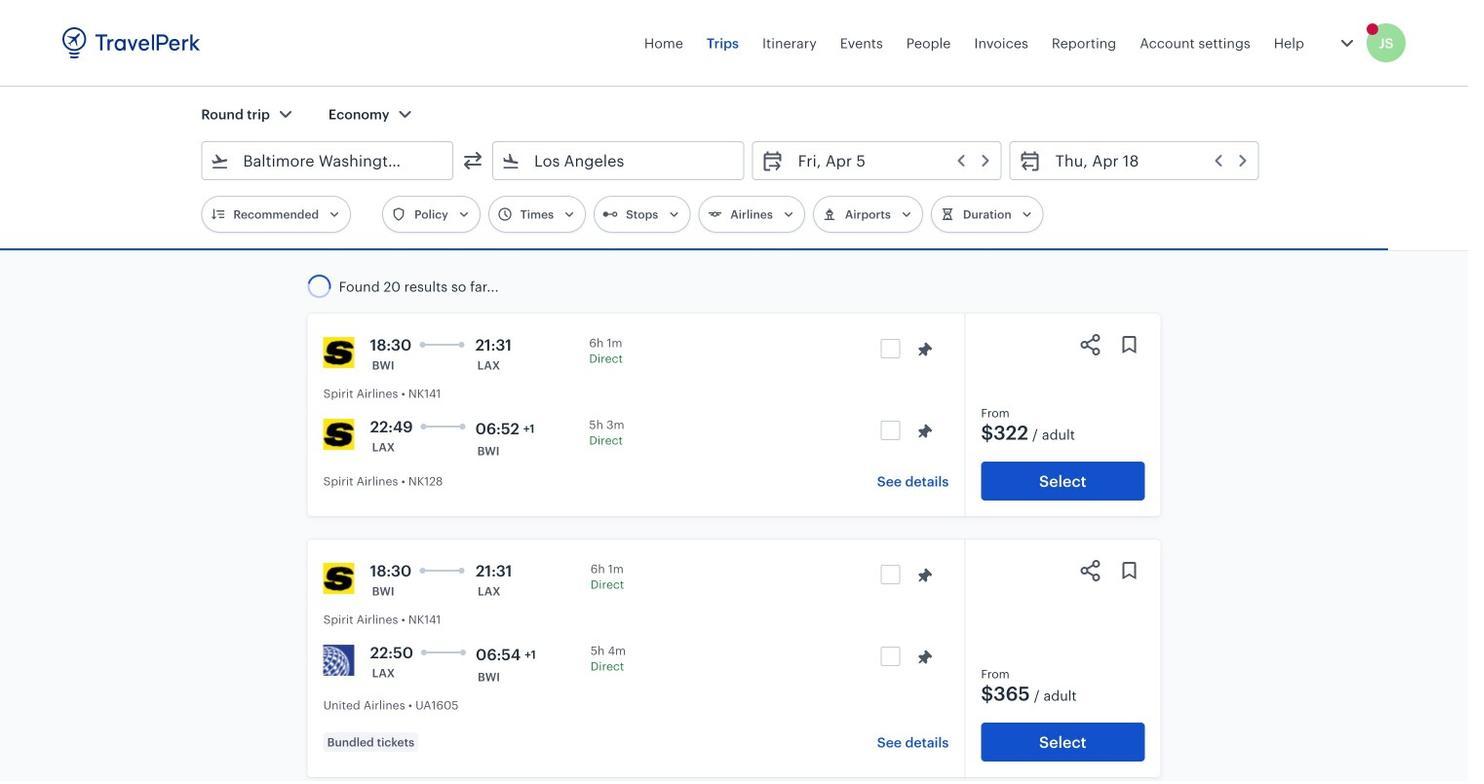 Task type: vqa. For each thing, say whether or not it's contained in the screenshot.
Move Backward To Switch To The Previous Month. Icon
no



Task type: locate. For each thing, give the bounding box(es) containing it.
1 spirit airlines image from the top
[[323, 337, 355, 368]]

Depart field
[[784, 145, 993, 176]]

spirit airlines image
[[323, 337, 355, 368], [323, 563, 355, 595]]

spirit airlines image
[[323, 419, 355, 450]]

1 vertical spatial spirit airlines image
[[323, 563, 355, 595]]

spirit airlines image up united airlines image
[[323, 563, 355, 595]]

spirit airlines image up spirit airlines image
[[323, 337, 355, 368]]

To search field
[[521, 145, 718, 176]]

2 spirit airlines image from the top
[[323, 563, 355, 595]]

0 vertical spatial spirit airlines image
[[323, 337, 355, 368]]

Return field
[[1042, 145, 1250, 176]]



Task type: describe. For each thing, give the bounding box(es) containing it.
From search field
[[229, 145, 427, 176]]

spirit airlines image for spirit airlines image
[[323, 337, 355, 368]]

spirit airlines image for united airlines image
[[323, 563, 355, 595]]

united airlines image
[[323, 645, 355, 677]]



